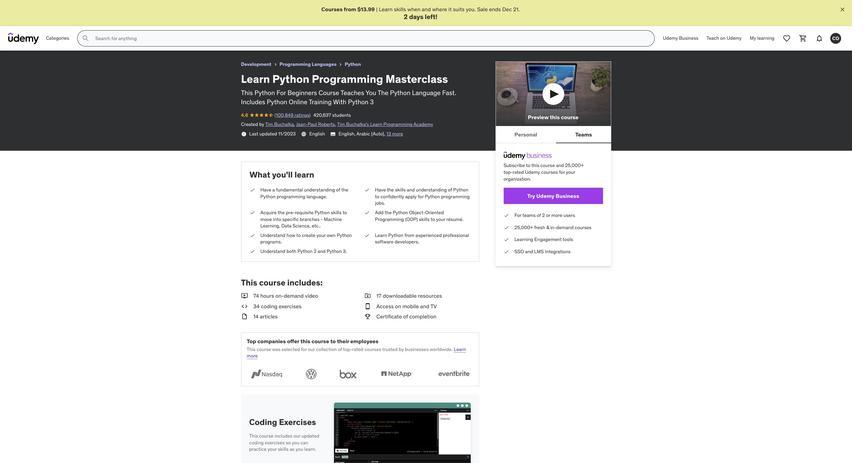 Task type: locate. For each thing, give the bounding box(es) containing it.
2 vertical spatial for
[[301, 347, 307, 353]]

course up hours
[[259, 278, 285, 289]]

the inside the acquire the pre-requisite python skills to move into specific branches - machine learning, data science,  etc..
[[278, 210, 285, 216]]

0 vertical spatial 2
[[404, 13, 408, 21]]

1 vertical spatial our
[[294, 434, 300, 440]]

co
[[832, 35, 839, 41]]

2 small image from the top
[[364, 303, 371, 311]]

from left the $13.99
[[344, 6, 356, 13]]

learn inside learn python programming masterclass this python for beginners course teaches you the python language  fast. includes python online training with python 3
[[241, 72, 270, 86]]

course inside this course includes our updated coding exercises so you can practice your skills as you learn.
[[259, 434, 273, 440]]

programming languages link
[[280, 60, 337, 69]]

1 vertical spatial courses
[[575, 225, 591, 231]]

0 horizontal spatial for
[[301, 347, 307, 353]]

courses up try udemy business at right
[[541, 169, 558, 176]]

[auto]
[[371, 131, 384, 137]]

this up practice
[[249, 434, 258, 440]]

our
[[308, 347, 315, 353], [294, 434, 300, 440]]

1 horizontal spatial 2
[[404, 13, 408, 21]]

includes
[[275, 434, 292, 440]]

0 horizontal spatial more
[[247, 354, 258, 360]]

tim up last updated 11/2023
[[265, 121, 273, 128]]

1 horizontal spatial courses
[[541, 169, 558, 176]]

you right as
[[296, 447, 303, 453]]

preview this course
[[528, 114, 579, 121]]

2 vertical spatial courses
[[365, 347, 381, 353]]

with
[[333, 98, 346, 106]]

0 vertical spatial by
[[259, 121, 264, 128]]

more inside learn more
[[247, 354, 258, 360]]

tab list
[[495, 127, 611, 144]]

skills down so
[[278, 447, 289, 453]]

learn inside learn python from experienced professional software developers.
[[375, 233, 387, 239]]

python right the
[[390, 89, 410, 97]]

to inside the acquire the pre-requisite python skills to move into specific branches - machine learning, data science,  etc..
[[343, 210, 347, 216]]

engagement
[[534, 237, 562, 243]]

understanding
[[304, 187, 335, 193], [416, 187, 447, 193]]

0 horizontal spatial ,
[[294, 121, 295, 128]]

course language image
[[301, 132, 307, 137]]

of up 'résumé.'
[[448, 187, 452, 193]]

xsmall image for have the skills and understanding of python to confidently apply for python programming jobs.
[[364, 187, 370, 194]]

course down companies
[[257, 347, 271, 353]]

python up -
[[315, 210, 330, 216]]

2 horizontal spatial for
[[559, 169, 565, 176]]

1 horizontal spatial programming
[[441, 194, 470, 200]]

xsmall image for have a fundamental understanding of the python programming language.
[[250, 187, 255, 194]]

2 left or
[[542, 213, 545, 219]]

1 horizontal spatial have
[[375, 187, 386, 193]]

1 vertical spatial exercises
[[265, 440, 285, 447]]

1 horizontal spatial 25,000+
[[565, 163, 584, 169]]

0 horizontal spatial from
[[344, 6, 356, 13]]

practice
[[249, 447, 266, 453]]

xsmall image down the what
[[250, 187, 255, 194]]

this inside preview this course button
[[550, 114, 560, 121]]

1 small image from the top
[[364, 293, 371, 300]]

1 vertical spatial by
[[399, 347, 404, 353]]

on right teach
[[720, 35, 726, 41]]

companies
[[257, 339, 286, 345]]

programming inside learn python programming masterclass this python for beginners course teaches you the python language  fast. includes python online training with python 3
[[312, 72, 383, 86]]

acquire
[[260, 210, 277, 216]]

programming inside have a fundamental understanding of the python programming language.
[[277, 194, 305, 200]]

0 horizontal spatial have
[[260, 187, 271, 193]]

420,637
[[313, 112, 331, 118]]

0 vertical spatial for
[[559, 169, 565, 176]]

created by tim buchalka , jean-paul roberts , tim buchalka's learn programming academy
[[241, 121, 433, 128]]

subscribe to this course and 25,000+ top‑rated udemy courses for your organization.
[[504, 163, 584, 182]]

skills up machine
[[331, 210, 342, 216]]

25,000+ down teams button
[[565, 163, 584, 169]]

and down understand how to create your own python programs. at the bottom left of page
[[318, 249, 326, 255]]

our inside this course includes our updated coding exercises so you can practice your skills as you learn.
[[294, 434, 300, 440]]

xsmall image left software
[[364, 233, 370, 239]]

0 vertical spatial on
[[720, 35, 726, 41]]

0 vertical spatial business
[[679, 35, 698, 41]]

1 vertical spatial 2
[[542, 213, 545, 219]]

from inside learn python from experienced professional software developers.
[[405, 233, 415, 239]]

this for this course was selected for our collection of top-rated courses trusted by businesses worldwide.
[[247, 347, 256, 353]]

ends
[[489, 6, 501, 13]]

you.
[[466, 6, 476, 13]]

understanding up apply
[[416, 187, 447, 193]]

top-
[[343, 347, 352, 353]]

1 horizontal spatial from
[[405, 233, 415, 239]]

udemy business image
[[504, 152, 552, 160]]

0 horizontal spatial this
[[300, 339, 310, 345]]

learning,
[[260, 223, 280, 229]]

have inside have a fundamental understanding of the python programming language.
[[260, 187, 271, 193]]

learn more link
[[247, 347, 466, 360]]

2 horizontal spatial 2
[[542, 213, 545, 219]]

xsmall image for understand both python 2 and python 3.
[[250, 249, 255, 255]]

python
[[345, 61, 361, 67], [272, 72, 309, 86], [255, 89, 275, 97], [390, 89, 410, 97], [267, 98, 287, 106], [348, 98, 368, 106], [453, 187, 468, 193], [260, 194, 275, 200], [425, 194, 440, 200], [315, 210, 330, 216], [393, 210, 408, 216], [337, 233, 352, 239], [388, 233, 403, 239], [297, 249, 313, 255], [327, 249, 342, 255]]

for left the beginners
[[277, 89, 286, 97]]

, left the jean-
[[294, 121, 295, 128]]

for down top companies offer this course to their employees
[[301, 347, 307, 353]]

this up includes
[[241, 89, 253, 97]]

1 horizontal spatial our
[[308, 347, 315, 353]]

and
[[422, 6, 431, 13], [556, 163, 564, 169], [407, 187, 415, 193], [318, 249, 326, 255], [525, 249, 533, 255], [420, 303, 429, 310]]

courses inside subscribe to this course and 25,000+ top‑rated udemy courses for your organization.
[[541, 169, 558, 176]]

2 tim from the left
[[337, 121, 345, 128]]

the right add
[[385, 210, 392, 216]]

2 horizontal spatial more
[[551, 213, 562, 219]]

have inside have the skills and understanding of python to confidently apply for python programming jobs.
[[375, 187, 386, 193]]

programming down add
[[375, 217, 404, 223]]

categories
[[46, 35, 69, 41]]

small image left certificate
[[364, 313, 371, 321]]

small image left "access"
[[364, 303, 371, 311]]

0 horizontal spatial 2
[[314, 249, 316, 255]]

skills inside have the skills and understanding of python to confidently apply for python programming jobs.
[[395, 187, 406, 193]]

from up developers.
[[405, 233, 415, 239]]

the inside add the python object-oriented programming (oop) skills to your résumé.
[[385, 210, 392, 216]]

0 vertical spatial understand
[[260, 233, 285, 239]]

this down top
[[247, 347, 256, 353]]

0 horizontal spatial on
[[395, 303, 401, 310]]

learn up software
[[375, 233, 387, 239]]

1 vertical spatial from
[[405, 233, 415, 239]]

course inside subscribe to this course and 25,000+ top‑rated udemy courses for your organization.
[[540, 163, 555, 169]]

the for acquire the pre-requisite python skills to move into specific branches - machine learning, data science,  etc..
[[278, 210, 285, 216]]

python down a
[[260, 194, 275, 200]]

the up into
[[278, 210, 285, 216]]

the up machine
[[341, 187, 348, 193]]

certificate of completion
[[376, 314, 437, 320]]

1 horizontal spatial updated
[[302, 434, 319, 440]]

you right so
[[292, 440, 300, 447]]

0 horizontal spatial 25,000+
[[515, 225, 533, 231]]

0 vertical spatial exercises
[[279, 303, 302, 310]]

coding up articles
[[261, 303, 277, 310]]

0 vertical spatial for
[[277, 89, 286, 97]]

teaches
[[341, 89, 364, 97]]

courses down the employees on the bottom of page
[[365, 347, 381, 353]]

for
[[277, 89, 286, 97], [515, 213, 521, 219]]

0 vertical spatial courses
[[541, 169, 558, 176]]

collection
[[316, 347, 337, 353]]

tv
[[430, 303, 437, 310]]

0 horizontal spatial programming
[[277, 194, 305, 200]]

1 understanding from the left
[[304, 187, 335, 193]]

1 vertical spatial more
[[551, 213, 562, 219]]

0 horizontal spatial demand
[[284, 293, 304, 300]]

updated right last
[[259, 131, 277, 137]]

2 left days
[[404, 13, 408, 21]]

1 horizontal spatial ,
[[335, 121, 336, 128]]

0 vertical spatial from
[[344, 6, 356, 13]]

and left tv
[[420, 303, 429, 310]]

2 horizontal spatial this
[[550, 114, 560, 121]]

skills
[[394, 6, 406, 13], [395, 187, 406, 193], [331, 210, 342, 216], [419, 217, 430, 223], [278, 447, 289, 453]]

on for access
[[395, 303, 401, 310]]

in-
[[550, 225, 556, 231]]

1 vertical spatial understand
[[260, 249, 285, 255]]

have left a
[[260, 187, 271, 193]]

0 vertical spatial updated
[[259, 131, 277, 137]]

acquire the pre-requisite python skills to move into specific branches - machine learning, data science,  etc..
[[260, 210, 347, 229]]

understand inside understand how to create your own python programs.
[[260, 233, 285, 239]]

1 programming from the left
[[277, 194, 305, 200]]

this for this course includes:
[[241, 278, 257, 289]]

1 tim from the left
[[265, 121, 273, 128]]

understanding inside have the skills and understanding of python to confidently apply for python programming jobs.
[[416, 187, 447, 193]]

more down top
[[247, 354, 258, 360]]

34
[[253, 303, 260, 310]]

1 horizontal spatial tim
[[337, 121, 345, 128]]

2 understanding from the left
[[416, 187, 447, 193]]

this course includes our updated coding exercises so you can practice your skills as you learn.
[[249, 434, 319, 453]]

courses from $13.99 | learn skills when and where it suits you. sale ends dec 21. 2 days left!
[[321, 6, 520, 21]]

&
[[546, 225, 549, 231]]

learn right the worldwide.
[[454, 347, 466, 353]]

personal button
[[495, 127, 556, 143]]

learn for learn python from experienced professional software developers.
[[375, 233, 387, 239]]

1 horizontal spatial by
[[399, 347, 404, 353]]

small image left 34
[[241, 303, 248, 311]]

skills left when
[[394, 6, 406, 13]]

0 horizontal spatial understanding
[[304, 187, 335, 193]]

move
[[260, 217, 272, 223]]

1 horizontal spatial for
[[418, 194, 424, 200]]

11/2023
[[278, 131, 296, 137]]

demand up tools
[[556, 225, 574, 231]]

have up jobs.
[[375, 187, 386, 193]]

this inside this course includes our updated coding exercises so you can practice your skills as you learn.
[[249, 434, 258, 440]]

ratings)
[[295, 112, 311, 118]]

1 horizontal spatial on
[[720, 35, 726, 41]]

xsmall image left add
[[364, 210, 370, 217]]

employees
[[350, 339, 378, 345]]

1 vertical spatial updated
[[302, 434, 319, 440]]

1 horizontal spatial demand
[[556, 225, 574, 231]]

course
[[561, 114, 579, 121], [540, 163, 555, 169], [259, 278, 285, 289], [312, 339, 329, 345], [257, 347, 271, 353], [259, 434, 273, 440]]

learn for learn python programming masterclass this python for beginners course teaches you the python language  fast. includes python online training with python 3
[[241, 72, 270, 86]]

1 vertical spatial business
[[556, 193, 579, 200]]

,
[[294, 121, 295, 128], [335, 121, 336, 128], [384, 131, 385, 137]]

course up teams on the top right of page
[[561, 114, 579, 121]]

small image
[[241, 293, 248, 300], [241, 303, 248, 311], [241, 313, 248, 321], [364, 313, 371, 321]]

requisite
[[295, 210, 314, 216]]

understand up the programs.
[[260, 233, 285, 239]]

your
[[566, 169, 575, 176], [436, 217, 445, 223], [317, 233, 326, 239], [268, 447, 277, 453]]

1 vertical spatial coding
[[249, 440, 264, 447]]

sale
[[477, 6, 488, 13]]

for inside subscribe to this course and 25,000+ top‑rated udemy courses for your organization.
[[559, 169, 565, 176]]

notifications image
[[815, 34, 824, 43]]

programming down fundamental
[[277, 194, 305, 200]]

17 downloadable resources
[[376, 293, 442, 300]]

have
[[260, 187, 271, 193], [375, 187, 386, 193]]

of down access on mobile and tv
[[403, 314, 408, 320]]

2 understand from the top
[[260, 249, 285, 255]]

your left the own
[[317, 233, 326, 239]]

python up (oop)
[[393, 210, 408, 216]]

course down the udemy business image
[[540, 163, 555, 169]]

2 programming from the left
[[441, 194, 470, 200]]

more right or
[[551, 213, 562, 219]]

small image for 17
[[364, 293, 371, 300]]

this right the preview
[[550, 114, 560, 121]]

the up confidently
[[387, 187, 394, 193]]

25,000+
[[565, 163, 584, 169], [515, 225, 533, 231]]

python up oriented
[[425, 194, 440, 200]]

1 horizontal spatial more
[[392, 131, 403, 137]]

small image for certificate
[[364, 313, 371, 321]]

xsmall image
[[338, 62, 343, 67], [250, 187, 255, 194], [364, 187, 370, 194], [364, 210, 370, 217], [504, 213, 509, 219], [504, 225, 509, 231], [364, 233, 370, 239], [504, 237, 509, 244]]

and inside have the skills and understanding of python to confidently apply for python programming jobs.
[[407, 187, 415, 193]]

small image for 14
[[241, 313, 248, 321]]

xsmall image
[[273, 62, 278, 67], [241, 132, 246, 137], [250, 210, 255, 217], [250, 233, 255, 239], [250, 249, 255, 255], [504, 249, 509, 256]]

0 horizontal spatial our
[[294, 434, 300, 440]]

0 horizontal spatial updated
[[259, 131, 277, 137]]

learn
[[379, 6, 393, 13], [241, 72, 270, 86], [370, 121, 382, 128], [375, 233, 387, 239], [454, 347, 466, 353]]

fundamental
[[276, 187, 303, 193]]

online
[[289, 98, 307, 106]]

and inside subscribe to this course and 25,000+ top‑rated udemy courses for your organization.
[[556, 163, 564, 169]]

programming up 'résumé.'
[[441, 194, 470, 200]]

0 vertical spatial small image
[[364, 293, 371, 300]]

understand down the programs.
[[260, 249, 285, 255]]

, left 13
[[384, 131, 385, 137]]

business up the users
[[556, 193, 579, 200]]

2 horizontal spatial courses
[[575, 225, 591, 231]]

small image left '74'
[[241, 293, 248, 300]]

course down coding in the bottom of the page
[[259, 434, 273, 440]]

2 have from the left
[[375, 187, 386, 193]]

2 inside the courses from $13.99 | learn skills when and where it suits you. sale ends dec 21. 2 days left!
[[404, 13, 408, 21]]

tim buchalka link
[[265, 121, 294, 128]]

your inside this course includes our updated coding exercises so you can practice your skills as you learn.
[[268, 447, 277, 453]]

2 vertical spatial more
[[247, 354, 258, 360]]

for right apply
[[418, 194, 424, 200]]

exercises
[[279, 418, 316, 428]]

last
[[249, 131, 258, 137]]

2 for understand both python 2 and python 3.
[[314, 249, 316, 255]]

and right the sso
[[525, 249, 533, 255]]

skills inside this course includes our updated coding exercises so you can practice your skills as you learn.
[[278, 447, 289, 453]]

xsmall image for for teams of 2 or more users
[[504, 213, 509, 219]]

the inside have a fundamental understanding of the python programming language.
[[341, 187, 348, 193]]

how
[[287, 233, 295, 239]]

programs.
[[260, 239, 282, 245]]

2 down understand how to create your own python programs. at the bottom left of page
[[314, 249, 316, 255]]

tools
[[563, 237, 573, 243]]

0 horizontal spatial for
[[277, 89, 286, 97]]

and up try udemy business at right
[[556, 163, 564, 169]]

small image for access
[[364, 303, 371, 311]]

more right 13
[[392, 131, 403, 137]]

demand down includes:
[[284, 293, 304, 300]]

so
[[286, 440, 291, 447]]

python link
[[345, 60, 361, 69]]

xsmall image left confidently
[[364, 187, 370, 194]]

to inside subscribe to this course and 25,000+ top‑rated udemy courses for your organization.
[[526, 163, 530, 169]]

of up machine
[[336, 187, 340, 193]]

your right practice
[[268, 447, 277, 453]]

0 horizontal spatial tim
[[265, 121, 273, 128]]

1 understand from the top
[[260, 233, 285, 239]]

0 vertical spatial more
[[392, 131, 403, 137]]

and up apply
[[407, 187, 415, 193]]

business left teach
[[679, 35, 698, 41]]

2 horizontal spatial ,
[[384, 131, 385, 137]]

tim down students
[[337, 121, 345, 128]]

courses down the users
[[575, 225, 591, 231]]

by right created
[[259, 121, 264, 128]]

nasdaq image
[[247, 368, 286, 381]]

on down downloadable
[[395, 303, 401, 310]]

programming up "13 more" button
[[383, 121, 412, 128]]

our down top companies offer this course to their employees
[[308, 347, 315, 353]]

small image
[[364, 293, 371, 300], [364, 303, 371, 311]]

for inside learn python programming masterclass this python for beginners course teaches you the python language  fast. includes python online training with python 3
[[277, 89, 286, 97]]

understand both python 2 and python 3.
[[260, 249, 347, 255]]

updated up can in the bottom left of the page
[[302, 434, 319, 440]]

understanding up language.
[[304, 187, 335, 193]]

1 vertical spatial for
[[515, 213, 521, 219]]

our right includes
[[294, 434, 300, 440]]

on for teach
[[720, 35, 726, 41]]

exercises down includes
[[265, 440, 285, 447]]

2
[[404, 13, 408, 21], [542, 213, 545, 219], [314, 249, 316, 255]]

have for have the skills and understanding of python to confidently apply for python programming jobs.
[[375, 187, 386, 193]]

machine
[[324, 217, 342, 223]]

2 vertical spatial 2
[[314, 249, 316, 255]]

0 vertical spatial this
[[550, 114, 560, 121]]

confidently
[[381, 194, 404, 200]]

learn right |
[[379, 6, 393, 13]]

, up closed captions icon
[[335, 121, 336, 128]]

skills up confidently
[[395, 187, 406, 193]]

trusted
[[382, 347, 398, 353]]

submit search image
[[82, 34, 90, 43]]

volkswagen image
[[304, 368, 319, 381]]

1 vertical spatial for
[[418, 194, 424, 200]]

updated
[[259, 131, 277, 137], [302, 434, 319, 440]]

0 horizontal spatial by
[[259, 121, 264, 128]]

1 vertical spatial on
[[395, 303, 401, 310]]

0 vertical spatial coding
[[261, 303, 277, 310]]

xsmall image left teams
[[504, 213, 509, 219]]

learning
[[757, 35, 775, 41]]

learn inside learn more
[[454, 347, 466, 353]]

add the python object-oriented programming (oop) skills to your résumé.
[[375, 210, 463, 223]]

1 horizontal spatial understanding
[[416, 187, 447, 193]]

access on mobile and tv
[[376, 303, 437, 310]]

development
[[241, 61, 271, 67]]

skills inside the courses from $13.99 | learn skills when and where it suits you. sale ends dec 21. 2 days left!
[[394, 6, 406, 13]]

understand for understand how to create your own python programs.
[[260, 233, 285, 239]]

branches
[[300, 217, 320, 223]]

udemy inside subscribe to this course and 25,000+ top‑rated udemy courses for your organization.
[[525, 169, 540, 176]]

this up '74'
[[241, 278, 257, 289]]

1 have from the left
[[260, 187, 271, 193]]

and up left!
[[422, 6, 431, 13]]

the inside have the skills and understanding of python to confidently apply for python programming jobs.
[[387, 187, 394, 193]]

1 vertical spatial small image
[[364, 303, 371, 311]]

what you'll learn
[[250, 170, 314, 180]]

for
[[559, 169, 565, 176], [418, 194, 424, 200], [301, 347, 307, 353]]

on
[[720, 35, 726, 41], [395, 303, 401, 310]]

0 vertical spatial 25,000+
[[565, 163, 584, 169]]

dec
[[502, 6, 512, 13]]

xsmall image left learning
[[504, 237, 509, 244]]

sso
[[515, 249, 524, 255]]

udemy
[[663, 35, 678, 41], [727, 35, 742, 41], [525, 169, 540, 176], [536, 193, 554, 200]]

1 vertical spatial 25,000+
[[515, 225, 533, 231]]

wishlist image
[[783, 34, 791, 43]]

skills down object-
[[419, 217, 430, 223]]

on-
[[275, 293, 284, 300]]

worldwide.
[[430, 347, 453, 353]]

pre-
[[286, 210, 295, 216]]

1 vertical spatial this
[[531, 163, 539, 169]]

1 horizontal spatial this
[[531, 163, 539, 169]]

this down the udemy business image
[[531, 163, 539, 169]]

apply
[[405, 194, 417, 200]]



Task type: vqa. For each thing, say whether or not it's contained in the screenshot.
Highest rated
no



Task type: describe. For each thing, give the bounding box(es) containing it.
of inside have the skills and understanding of python to confidently apply for python programming jobs.
[[448, 187, 452, 193]]

0 vertical spatial demand
[[556, 225, 574, 231]]

for teams of 2 or more users
[[515, 213, 575, 219]]

netapp image
[[377, 368, 416, 381]]

learning
[[515, 237, 533, 243]]

python inside add the python object-oriented programming (oop) skills to your résumé.
[[393, 210, 408, 216]]

try udemy business
[[527, 193, 579, 200]]

downloadable
[[383, 293, 417, 300]]

tab list containing personal
[[495, 127, 611, 144]]

programming inside 'link'
[[280, 61, 311, 67]]

can
[[301, 440, 308, 447]]

preview
[[528, 114, 549, 121]]

python down understand how to create your own python programs. at the bottom left of page
[[297, 249, 313, 255]]

21.
[[513, 6, 520, 13]]

top‑rated
[[504, 169, 524, 176]]

last updated 11/2023
[[249, 131, 296, 137]]

understand for understand both python 2 and python 3.
[[260, 249, 285, 255]]

0 horizontal spatial business
[[556, 193, 579, 200]]

3
[[370, 98, 374, 106]]

|
[[376, 6, 378, 13]]

updated inside this course includes our updated coding exercises so you can practice your skills as you learn.
[[302, 434, 319, 440]]

1 vertical spatial demand
[[284, 293, 304, 300]]

teach
[[707, 35, 719, 41]]

learn python programming masterclass this python for beginners course teaches you the python language  fast. includes python online training with python 3
[[241, 72, 456, 106]]

learn
[[295, 170, 314, 180]]

course inside preview this course button
[[561, 114, 579, 121]]

as
[[290, 447, 295, 453]]

course up collection
[[312, 339, 329, 345]]

courses
[[321, 6, 343, 13]]

eventbrite image
[[434, 368, 473, 381]]

0 vertical spatial our
[[308, 347, 315, 353]]

0 vertical spatial you
[[292, 440, 300, 447]]

the
[[378, 89, 388, 97]]

this for this course includes our updated coding exercises so you can practice your skills as you learn.
[[249, 434, 258, 440]]

language
[[412, 89, 441, 97]]

xsmall image left python link
[[338, 62, 343, 67]]

the for add the python object-oriented programming (oop) skills to your résumé.
[[385, 210, 392, 216]]

resources
[[418, 293, 442, 300]]

of left the top-
[[338, 347, 342, 353]]

understanding inside have a fundamental understanding of the python programming language.
[[304, 187, 335, 193]]

teams
[[523, 213, 536, 219]]

try
[[527, 193, 535, 200]]

box image
[[337, 368, 359, 381]]

close image
[[839, 6, 846, 13]]

my learning link
[[746, 30, 779, 47]]

from inside the courses from $13.99 | learn skills when and where it suits you. sale ends dec 21. 2 days left!
[[344, 6, 356, 13]]

your inside understand how to create your own python programs.
[[317, 233, 326, 239]]

0 horizontal spatial courses
[[365, 347, 381, 353]]

fresh
[[534, 225, 545, 231]]

suits
[[453, 6, 465, 13]]

python inside the acquire the pre-requisite python skills to move into specific branches - machine learning, data science,  etc..
[[315, 210, 330, 216]]

python inside learn python from experienced professional software developers.
[[388, 233, 403, 239]]

your inside subscribe to this course and 25,000+ top‑rated udemy courses for your organization.
[[566, 169, 575, 176]]

python inside understand how to create your own python programs.
[[337, 233, 352, 239]]

1 horizontal spatial for
[[515, 213, 521, 219]]

both
[[287, 249, 296, 255]]

2 vertical spatial this
[[300, 339, 310, 345]]

xsmall image for sso and lms integrations
[[504, 249, 509, 256]]

learn python from experienced professional software developers.
[[375, 233, 469, 245]]

the for have the skills and understanding of python to confidently apply for python programming jobs.
[[387, 187, 394, 193]]

2 for for teams of 2 or more users
[[542, 213, 545, 219]]

top companies offer this course to their employees
[[247, 339, 378, 345]]

access
[[376, 303, 394, 310]]

17
[[376, 293, 382, 300]]

mobile
[[402, 303, 419, 310]]

oriented
[[425, 210, 444, 216]]

python up learn python programming masterclass this python for beginners course teaches you the python language  fast. includes python online training with python 3
[[345, 61, 361, 67]]

what
[[250, 170, 270, 180]]

paul
[[308, 121, 317, 128]]

professional
[[443, 233, 469, 239]]

shopping cart with 0 items image
[[799, 34, 807, 43]]

learn for learn more
[[454, 347, 466, 353]]

and inside the courses from $13.99 | learn skills when and where it suits you. sale ends dec 21. 2 days left!
[[422, 6, 431, 13]]

74 hours on-demand video
[[253, 293, 318, 300]]

experienced
[[416, 233, 442, 239]]

to inside understand how to create your own python programs.
[[296, 233, 301, 239]]

personal
[[515, 131, 537, 138]]

of left or
[[537, 213, 541, 219]]

teams button
[[556, 127, 611, 143]]

top
[[247, 339, 256, 345]]

$13.99
[[357, 6, 375, 13]]

Search for anything text field
[[94, 33, 646, 44]]

python up includes
[[255, 89, 275, 97]]

for inside have the skills and understanding of python to confidently apply for python programming jobs.
[[418, 194, 424, 200]]

programming inside have the skills and understanding of python to confidently apply for python programming jobs.
[[441, 194, 470, 200]]

lms
[[534, 249, 544, 255]]

xsmall image for understand how to create your own python programs.
[[250, 233, 255, 239]]

1 horizontal spatial business
[[679, 35, 698, 41]]

coding inside this course includes our updated coding exercises so you can practice your skills as you learn.
[[249, 440, 264, 447]]

learn up [auto]
[[370, 121, 382, 128]]

certificate
[[376, 314, 402, 320]]

data
[[281, 223, 291, 229]]

python inside have a fundamental understanding of the python programming language.
[[260, 194, 275, 200]]

teams
[[575, 131, 592, 138]]

python up 'résumé.'
[[453, 187, 468, 193]]

xsmall image for last updated 11/2023
[[241, 132, 246, 137]]

your inside add the python object-oriented programming (oop) skills to your résumé.
[[436, 217, 445, 223]]

buchalka's
[[346, 121, 369, 128]]

this inside subscribe to this course and 25,000+ top‑rated udemy courses for your organization.
[[531, 163, 539, 169]]

skills inside add the python object-oriented programming (oop) skills to your résumé.
[[419, 217, 430, 223]]

learn inside the courses from $13.99 | learn skills when and where it suits you. sale ends dec 21. 2 days left!
[[379, 6, 393, 13]]

students
[[332, 112, 351, 118]]

xsmall image for acquire the pre-requisite python skills to move into specific branches - machine learning, data science,  etc..
[[250, 210, 255, 217]]

academy
[[413, 121, 433, 128]]

this course includes:
[[241, 278, 323, 289]]

4.6
[[241, 112, 248, 118]]

python down teaches
[[348, 98, 368, 106]]

(oop)
[[405, 217, 418, 223]]

science,
[[293, 223, 311, 229]]

includes:
[[287, 278, 323, 289]]

when
[[407, 6, 421, 13]]

subscribe
[[504, 163, 525, 169]]

25,000+ inside subscribe to this course and 25,000+ top‑rated udemy courses for your organization.
[[565, 163, 584, 169]]

jean-paul roberts link
[[296, 121, 335, 128]]

to inside add the python object-oriented programming (oop) skills to your résumé.
[[431, 217, 435, 223]]

small image for 74
[[241, 293, 248, 300]]

buchalka
[[274, 121, 294, 128]]

python left 3.
[[327, 249, 342, 255]]

it
[[448, 6, 452, 13]]

exercises inside this course includes our updated coding exercises so you can practice your skills as you learn.
[[265, 440, 285, 447]]

udemy image
[[8, 33, 39, 44]]

13 more button
[[386, 131, 403, 138]]

udemy business
[[663, 35, 698, 41]]

training
[[309, 98, 332, 106]]

of inside have a fundamental understanding of the python programming language.
[[336, 187, 340, 193]]

skills inside the acquire the pre-requisite python skills to move into specific branches - machine learning, data science,  etc..
[[331, 210, 342, 216]]

software
[[375, 239, 394, 245]]

xsmall image for add the python object-oriented programming (oop) skills to your résumé.
[[364, 210, 370, 217]]

420,637 students
[[313, 112, 351, 118]]

(100,849 ratings)
[[275, 112, 311, 118]]

english, arabic
[[339, 131, 370, 137]]

co link
[[828, 30, 844, 47]]

1 vertical spatial you
[[296, 447, 303, 453]]

xsmall image for 25,000+ fresh & in-demand courses
[[504, 225, 509, 231]]

programming inside add the python object-oriented programming (oop) skills to your résumé.
[[375, 217, 404, 223]]

udemy business link
[[659, 30, 703, 47]]

small image for 34
[[241, 303, 248, 311]]

have for have a fundamental understanding of the python programming language.
[[260, 187, 271, 193]]

integrations
[[545, 249, 571, 255]]

specific
[[282, 217, 299, 223]]

-
[[321, 217, 323, 223]]

you
[[366, 89, 376, 97]]

xsmall image for learn python from experienced professional software developers.
[[364, 233, 370, 239]]

or
[[546, 213, 550, 219]]

teach on udemy link
[[703, 30, 746, 47]]

3.
[[343, 249, 347, 255]]

14
[[253, 314, 259, 320]]

xsmall image for learning engagement tools
[[504, 237, 509, 244]]

includes
[[241, 98, 265, 106]]

python up (100,849
[[267, 98, 287, 106]]

this inside learn python programming masterclass this python for beginners course teaches you the python language  fast. includes python online training with python 3
[[241, 89, 253, 97]]

completion
[[409, 314, 437, 320]]

have the skills and understanding of python to confidently apply for python programming jobs.
[[375, 187, 470, 207]]

to inside have the skills and understanding of python to confidently apply for python programming jobs.
[[375, 194, 379, 200]]

closed captions image
[[330, 131, 336, 137]]

jobs.
[[375, 200, 385, 207]]

python up the beginners
[[272, 72, 309, 86]]



